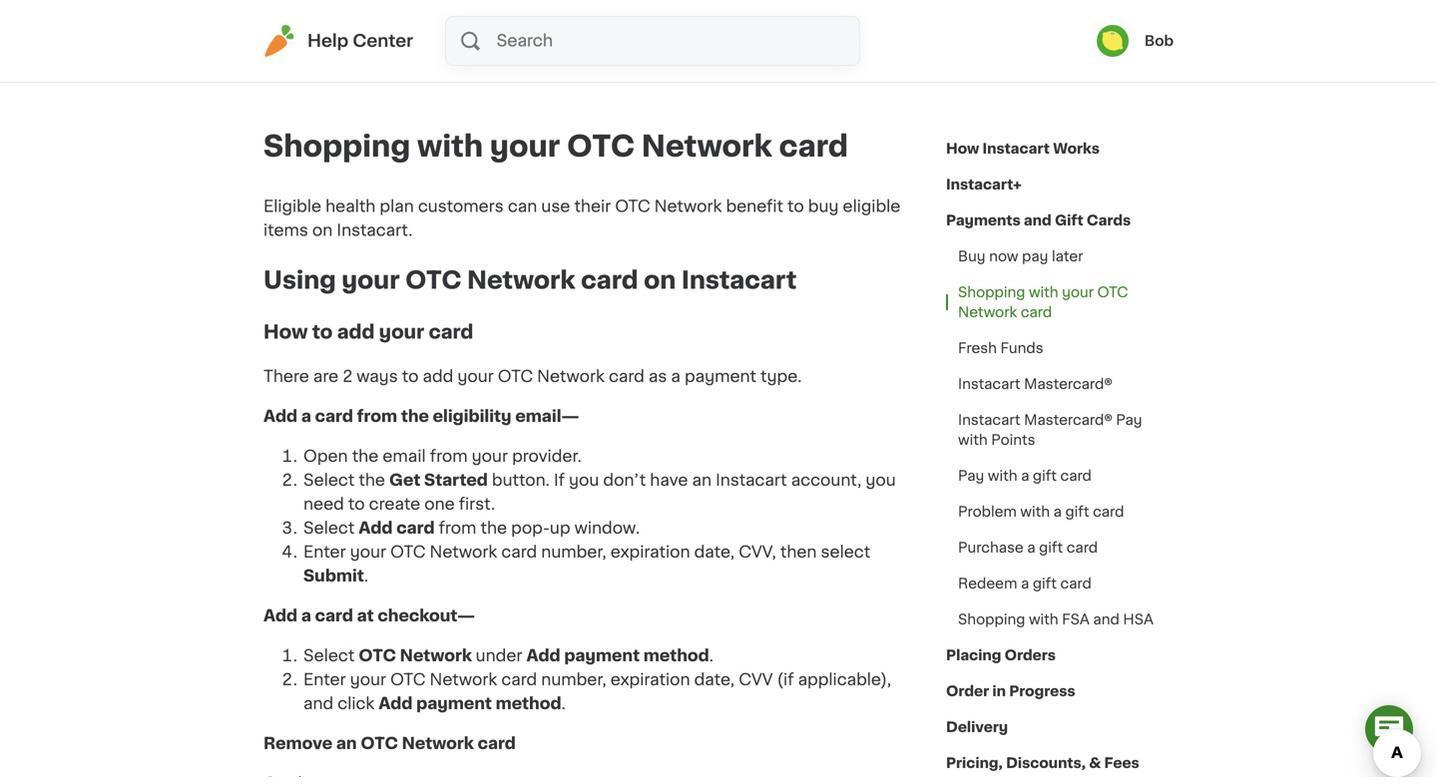 Task type: locate. For each thing, give the bounding box(es) containing it.
email—
[[516, 409, 580, 425]]

network down first.
[[430, 545, 497, 561]]

email
[[383, 449, 426, 465]]

0 vertical spatial expiration
[[611, 545, 690, 561]]

your up click
[[350, 673, 386, 689]]

card down "create"
[[397, 521, 435, 537]]

expiration
[[611, 545, 690, 561], [611, 673, 690, 689]]

pay inside pay with a gift card link
[[958, 469, 985, 483]]

account,
[[791, 473, 862, 489]]

get
[[389, 473, 421, 489]]

otc down click
[[361, 736, 398, 752]]

with down points
[[988, 469, 1018, 483]]

1 horizontal spatial and
[[1024, 214, 1052, 228]]

otc up remove an otc network card
[[391, 673, 426, 689]]

to left the "buy" at the right top of the page
[[788, 199, 804, 215]]

1 vertical spatial on
[[644, 268, 676, 292]]

2 vertical spatial from
[[439, 521, 477, 537]]

0 horizontal spatial and
[[304, 697, 334, 713]]

0 vertical spatial how
[[947, 142, 980, 156]]

0 horizontal spatial an
[[336, 736, 357, 752]]

gift down problem with a gift card link
[[1040, 541, 1063, 555]]

network inside select add card from the pop-up window. enter your otc network card number, expiration date, cvv, then select submit .
[[430, 545, 497, 561]]

add down "create"
[[359, 521, 393, 537]]

with for problem with a gift card link
[[1021, 505, 1050, 519]]

bob link
[[1097, 25, 1174, 57]]

if
[[554, 473, 565, 489]]

are
[[313, 369, 339, 385]]

fresh
[[958, 341, 997, 355]]

network up fresh
[[958, 306, 1018, 319]]

0 horizontal spatial shopping with your otc network card
[[264, 132, 849, 161]]

enter up submit
[[304, 545, 346, 561]]

1 vertical spatial shopping with your otc network card
[[958, 286, 1129, 319]]

1 horizontal spatial on
[[644, 268, 676, 292]]

from down one
[[439, 521, 477, 537]]

checkout—
[[378, 609, 475, 625]]

order
[[947, 685, 990, 699]]

1 vertical spatial how
[[264, 323, 308, 341]]

and left gift
[[1024, 214, 1052, 228]]

1 select from the top
[[304, 473, 355, 489]]

mastercard®
[[1025, 377, 1113, 391], [1025, 413, 1113, 427]]

1 vertical spatial method
[[496, 697, 562, 713]]

from up started
[[430, 449, 468, 465]]

3 select from the top
[[304, 649, 355, 665]]

otc inside enter your otc network card number, expiration date, cvv (if applicable), and click
[[391, 673, 426, 689]]

enter inside select add card from the pop-up window. enter your otc network card number, expiration date, cvv, then select submit .
[[304, 545, 346, 561]]

with left points
[[958, 433, 988, 447]]

pop-
[[511, 521, 550, 537]]

method down 'select otc network under add payment method .'
[[496, 697, 562, 713]]

1 horizontal spatial .
[[562, 697, 566, 713]]

the down first.
[[481, 521, 507, 537]]

0 vertical spatial pay
[[1117, 413, 1143, 427]]

2 number, from the top
[[541, 673, 607, 689]]

don't
[[603, 473, 646, 489]]

1 horizontal spatial an
[[692, 473, 712, 489]]

1 horizontal spatial payment
[[564, 649, 640, 665]]

redeem a gift card link
[[947, 566, 1104, 602]]

instacart up points
[[958, 413, 1021, 427]]

a down submit
[[301, 609, 311, 625]]

shopping with your otc network card inside "link"
[[958, 286, 1129, 319]]

with left fsa
[[1029, 613, 1059, 627]]

eligible health plan customers can use their otc network benefit to buy eligible items on instacart.
[[264, 199, 901, 239]]

mastercard® for instacart mastercard®
[[1025, 377, 1113, 391]]

0 vertical spatial date,
[[694, 545, 735, 561]]

window.
[[575, 521, 640, 537]]

payment up enter your otc network card number, expiration date, cvv (if applicable), and click
[[564, 649, 640, 665]]

as
[[649, 369, 667, 385]]

otc inside "link"
[[1098, 286, 1129, 300]]

eligibility
[[433, 409, 512, 425]]

your up button.
[[472, 449, 508, 465]]

from for eligibility
[[357, 409, 397, 425]]

instacart mastercard® pay with points link
[[947, 402, 1174, 458]]

provider.
[[512, 449, 582, 465]]

to inside button. if you don't have an instacart account, you need to create one first.
[[348, 497, 365, 513]]

otc up their
[[567, 132, 635, 161]]

enter
[[304, 545, 346, 561], [304, 673, 346, 689]]

2 vertical spatial payment
[[417, 697, 492, 713]]

a
[[671, 369, 681, 385], [301, 409, 311, 425], [1021, 469, 1030, 483], [1054, 505, 1062, 519], [1028, 541, 1036, 555], [1021, 577, 1030, 591], [301, 609, 311, 625]]

on right items
[[312, 223, 333, 239]]

0 horizontal spatial pay
[[958, 469, 985, 483]]

to up are
[[312, 323, 333, 341]]

with for shopping with fsa and hsa link
[[1029, 613, 1059, 627]]

using
[[264, 268, 336, 292]]

1 mastercard® from the top
[[1025, 377, 1113, 391]]

1 date, from the top
[[694, 545, 735, 561]]

how instacart works link
[[947, 131, 1100, 167]]

pay
[[1117, 413, 1143, 427], [958, 469, 985, 483]]

you right account,
[[866, 473, 896, 489]]

with down pay at top right
[[1029, 286, 1059, 300]]

add up 2
[[337, 323, 375, 341]]

otc right their
[[615, 199, 651, 215]]

1 number, from the top
[[541, 545, 607, 561]]

instacart up "cvv,"
[[716, 473, 787, 489]]

(if
[[777, 673, 794, 689]]

from for provider.
[[430, 449, 468, 465]]

1 vertical spatial number,
[[541, 673, 607, 689]]

with inside shopping with your otc network card
[[1029, 286, 1059, 300]]

1 vertical spatial select
[[304, 521, 355, 537]]

on inside eligible health plan customers can use their otc network benefit to buy eligible items on instacart.
[[312, 223, 333, 239]]

add inside select add card from the pop-up window. enter your otc network card number, expiration date, cvv, then select submit .
[[359, 521, 393, 537]]

open the email from your provider.
[[304, 449, 582, 465]]

0 horizontal spatial how
[[264, 323, 308, 341]]

how up instacart+ link
[[947, 142, 980, 156]]

instacart up instacart+ link
[[983, 142, 1050, 156]]

1 vertical spatial mastercard®
[[1025, 413, 1113, 427]]

0 horizontal spatial method
[[496, 697, 562, 713]]

0 vertical spatial an
[[692, 473, 712, 489]]

select down the need
[[304, 521, 355, 537]]

instacart mastercard®
[[958, 377, 1113, 391]]

at
[[357, 609, 374, 625]]

an down click
[[336, 736, 357, 752]]

under
[[476, 649, 523, 665]]

you right if
[[569, 473, 599, 489]]

0 vertical spatial enter
[[304, 545, 346, 561]]

to inside eligible health plan customers can use their otc network benefit to buy eligible items on instacart.
[[788, 199, 804, 215]]

your up ways
[[379, 323, 425, 341]]

instacart image
[[264, 25, 296, 57]]

1 horizontal spatial add
[[423, 369, 454, 385]]

network up 'add payment method .'
[[430, 673, 497, 689]]

add for add a card from the eligibility email—
[[264, 409, 298, 425]]

user avatar image
[[1097, 25, 1129, 57]]

redeem a gift card
[[958, 577, 1092, 591]]

otc inside eligible health plan customers can use their otc network benefit to buy eligible items on instacart.
[[615, 199, 651, 215]]

1 horizontal spatial pay
[[1117, 413, 1143, 427]]

use
[[542, 199, 570, 215]]

network inside eligible health plan customers can use their otc network benefit to buy eligible items on instacart.
[[655, 199, 722, 215]]

0 vertical spatial number,
[[541, 545, 607, 561]]

1 vertical spatial an
[[336, 736, 357, 752]]

button. if you don't have an instacart account, you need to create one first.
[[304, 473, 896, 513]]

gift
[[1033, 469, 1057, 483], [1066, 505, 1090, 519], [1040, 541, 1063, 555], [1033, 577, 1057, 591]]

a down purchase a gift card
[[1021, 577, 1030, 591]]

date,
[[694, 545, 735, 561], [694, 673, 735, 689]]

2 expiration from the top
[[611, 673, 690, 689]]

buy now pay later
[[958, 250, 1084, 264]]

button.
[[492, 473, 550, 489]]

otc up email—
[[498, 369, 533, 385]]

how for how instacart works
[[947, 142, 980, 156]]

shopping inside "link"
[[958, 286, 1026, 300]]

and right fsa
[[1094, 613, 1120, 627]]

2 vertical spatial shopping
[[958, 613, 1026, 627]]

mastercard® down instacart mastercard®
[[1025, 413, 1113, 427]]

card
[[779, 132, 849, 161], [581, 268, 638, 292], [1021, 306, 1053, 319], [429, 323, 474, 341], [609, 369, 645, 385], [315, 409, 353, 425], [1061, 469, 1092, 483], [1093, 505, 1125, 519], [397, 521, 435, 537], [1067, 541, 1098, 555], [502, 545, 537, 561], [1061, 577, 1092, 591], [315, 609, 353, 625], [502, 673, 537, 689], [478, 736, 516, 752]]

add right click
[[379, 697, 413, 713]]

otc down "create"
[[391, 545, 426, 561]]

0 vertical spatial .
[[364, 569, 368, 585]]

network down checkout—
[[400, 649, 472, 665]]

2 select from the top
[[304, 521, 355, 537]]

1 vertical spatial expiration
[[611, 673, 690, 689]]

pay with a gift card
[[958, 469, 1092, 483]]

shopping down now at the right of page
[[958, 286, 1026, 300]]

how for how to add your card
[[264, 323, 308, 341]]

shopping with your otc network card up use
[[264, 132, 849, 161]]

0 vertical spatial payment
[[685, 369, 757, 385]]

with up purchase a gift card
[[1021, 505, 1050, 519]]

shopping with your otc network card
[[264, 132, 849, 161], [958, 286, 1129, 319]]

1 vertical spatial from
[[430, 449, 468, 465]]

1 expiration from the top
[[611, 545, 690, 561]]

gift up purchase a gift card
[[1066, 505, 1090, 519]]

pay inside instacart mastercard® pay with points
[[1117, 413, 1143, 427]]

card up 'funds'
[[1021, 306, 1053, 319]]

an right have
[[692, 473, 712, 489]]

shopping for shopping with fsa and hsa link
[[958, 613, 1026, 627]]

1 vertical spatial pay
[[958, 469, 985, 483]]

orders
[[1005, 649, 1056, 663]]

payment left type.
[[685, 369, 757, 385]]

2 enter from the top
[[304, 673, 346, 689]]

to right the need
[[348, 497, 365, 513]]

payment down under
[[417, 697, 492, 713]]

your inside select add card from the pop-up window. enter your otc network card number, expiration date, cvv, then select submit .
[[350, 545, 386, 561]]

how inside how instacart works link
[[947, 142, 980, 156]]

instacart down the fresh funds
[[958, 377, 1021, 391]]

0 horizontal spatial on
[[312, 223, 333, 239]]

and inside shopping with fsa and hsa link
[[1094, 613, 1120, 627]]

have
[[650, 473, 688, 489]]

network up benefit
[[642, 132, 773, 161]]

2 horizontal spatial .
[[710, 649, 714, 665]]

number, down up
[[541, 545, 607, 561]]

ways
[[357, 369, 398, 385]]

1 horizontal spatial how
[[947, 142, 980, 156]]

your down later
[[1062, 286, 1094, 300]]

card down are
[[315, 409, 353, 425]]

purchase
[[958, 541, 1024, 555]]

fsa
[[1062, 613, 1090, 627]]

add down there
[[264, 409, 298, 425]]

you
[[569, 473, 599, 489], [866, 473, 896, 489]]

an inside button. if you don't have an instacart account, you need to create one first.
[[692, 473, 712, 489]]

enter up click
[[304, 673, 346, 689]]

add payment method .
[[379, 697, 566, 713]]

2 vertical spatial select
[[304, 649, 355, 665]]

2 you from the left
[[866, 473, 896, 489]]

1 vertical spatial add
[[423, 369, 454, 385]]

now
[[990, 250, 1019, 264]]

buy
[[808, 199, 839, 215]]

payments and gift cards link
[[947, 203, 1131, 239]]

1 horizontal spatial you
[[866, 473, 896, 489]]

0 vertical spatial and
[[1024, 214, 1052, 228]]

.
[[364, 569, 368, 585], [710, 649, 714, 665], [562, 697, 566, 713]]

the
[[401, 409, 429, 425], [352, 449, 379, 465], [359, 473, 385, 489], [481, 521, 507, 537]]

1 vertical spatial payment
[[564, 649, 640, 665]]

instacart.
[[337, 223, 413, 239]]

date, left cvv
[[694, 673, 735, 689]]

and left click
[[304, 697, 334, 713]]

1 vertical spatial shopping
[[958, 286, 1026, 300]]

1 vertical spatial and
[[1094, 613, 1120, 627]]

0 vertical spatial method
[[644, 649, 710, 665]]

using your otc network card on instacart
[[264, 268, 797, 292]]

and
[[1024, 214, 1052, 228], [1094, 613, 1120, 627], [304, 697, 334, 713]]

. inside select add card from the pop-up window. enter your otc network card number, expiration date, cvv, then select submit .
[[364, 569, 368, 585]]

1 horizontal spatial shopping with your otc network card
[[958, 286, 1129, 319]]

2 horizontal spatial payment
[[685, 369, 757, 385]]

how
[[947, 142, 980, 156], [264, 323, 308, 341]]

enter inside enter your otc network card number, expiration date, cvv (if applicable), and click
[[304, 673, 346, 689]]

your inside "link"
[[1062, 286, 1094, 300]]

method up enter your otc network card number, expiration date, cvv (if applicable), and click
[[644, 649, 710, 665]]

card down 'select otc network under add payment method .'
[[502, 673, 537, 689]]

0 vertical spatial add
[[337, 323, 375, 341]]

instacart+
[[947, 178, 1022, 192]]

from for pop-
[[439, 521, 477, 537]]

shopping with your otc network card down pay at top right
[[958, 286, 1129, 319]]

fresh funds
[[958, 341, 1044, 355]]

1 vertical spatial date,
[[694, 673, 735, 689]]

a up redeem a gift card link at the right bottom
[[1028, 541, 1036, 555]]

instacart
[[983, 142, 1050, 156], [682, 268, 797, 292], [958, 377, 1021, 391], [958, 413, 1021, 427], [716, 473, 787, 489]]

0 horizontal spatial .
[[364, 569, 368, 585]]

card up fsa
[[1061, 577, 1092, 591]]

your up submit
[[350, 545, 386, 561]]

0 vertical spatial on
[[312, 223, 333, 239]]

card left at
[[315, 609, 353, 625]]

your
[[490, 132, 560, 161], [342, 268, 400, 292], [1062, 286, 1094, 300], [379, 323, 425, 341], [458, 369, 494, 385], [472, 449, 508, 465], [350, 545, 386, 561], [350, 673, 386, 689]]

shopping
[[264, 132, 411, 161], [958, 286, 1026, 300], [958, 613, 1026, 627]]

mastercard® inside instacart mastercard® pay with points
[[1025, 413, 1113, 427]]

benefit
[[726, 199, 784, 215]]

0 vertical spatial from
[[357, 409, 397, 425]]

select inside select add card from the pop-up window. enter your otc network card number, expiration date, cvv, then select submit .
[[304, 521, 355, 537]]

0 vertical spatial select
[[304, 473, 355, 489]]

from inside select add card from the pop-up window. enter your otc network card number, expiration date, cvv, then select submit .
[[439, 521, 477, 537]]

1 horizontal spatial method
[[644, 649, 710, 665]]

network left benefit
[[655, 199, 722, 215]]

0 horizontal spatial payment
[[417, 697, 492, 713]]

shopping up health
[[264, 132, 411, 161]]

otc down cards
[[1098, 286, 1129, 300]]

network down can
[[467, 268, 576, 292]]

with for "shopping with your otc network card" "link"
[[1029, 286, 1059, 300]]

1 vertical spatial enter
[[304, 673, 346, 689]]

0 vertical spatial mastercard®
[[1025, 377, 1113, 391]]

2 date, from the top
[[694, 673, 735, 689]]

method
[[644, 649, 710, 665], [496, 697, 562, 713]]

2 mastercard® from the top
[[1025, 413, 1113, 427]]

2 horizontal spatial and
[[1094, 613, 1120, 627]]

redeem
[[958, 577, 1018, 591]]

Search search field
[[495, 17, 860, 65]]

how up there
[[264, 323, 308, 341]]

2 vertical spatial and
[[304, 697, 334, 713]]

1 enter from the top
[[304, 545, 346, 561]]

add left at
[[264, 609, 298, 625]]

payments
[[947, 214, 1021, 228]]

otc down "add a card at checkout—"
[[359, 649, 396, 665]]

select down open
[[304, 473, 355, 489]]

shopping down redeem
[[958, 613, 1026, 627]]

0 horizontal spatial you
[[569, 473, 599, 489]]



Task type: vqa. For each thing, say whether or not it's contained in the screenshot.
Raisin Bran Breakfast Cereal, Family Breakfast, Fiber Cereal, Original to the bottom
no



Task type: describe. For each thing, give the bounding box(es) containing it.
a right as
[[671, 369, 681, 385]]

select
[[821, 545, 871, 561]]

can
[[508, 199, 537, 215]]

payments and gift cards
[[947, 214, 1131, 228]]

gift
[[1055, 214, 1084, 228]]

first.
[[459, 497, 495, 513]]

your up can
[[490, 132, 560, 161]]

health
[[326, 199, 376, 215]]

1 vertical spatial .
[[710, 649, 714, 665]]

delivery link
[[947, 710, 1008, 746]]

a down points
[[1021, 469, 1030, 483]]

otc inside select add card from the pop-up window. enter your otc network card number, expiration date, cvv, then select submit .
[[391, 545, 426, 561]]

gift up problem with a gift card
[[1033, 469, 1057, 483]]

up
[[550, 521, 571, 537]]

card up purchase a gift card
[[1093, 505, 1125, 519]]

plan
[[380, 199, 414, 215]]

gift up shopping with fsa and hsa
[[1033, 577, 1057, 591]]

one
[[425, 497, 455, 513]]

hsa
[[1124, 613, 1154, 627]]

the inside select add card from the pop-up window. enter your otc network card number, expiration date, cvv, then select submit .
[[481, 521, 507, 537]]

number, inside select add card from the pop-up window. enter your otc network card number, expiration date, cvv, then select submit .
[[541, 545, 607, 561]]

works
[[1054, 142, 1100, 156]]

started
[[424, 473, 488, 489]]

pricing, discounts, & fees link
[[947, 746, 1140, 778]]

placing orders link
[[947, 638, 1056, 674]]

submit
[[304, 569, 364, 585]]

select add card from the pop-up window. enter your otc network card number, expiration date, cvv, then select submit .
[[304, 521, 871, 585]]

then
[[781, 545, 817, 561]]

eligible
[[264, 199, 322, 215]]

to right ways
[[402, 369, 419, 385]]

select the get started
[[304, 473, 488, 489]]

card down problem with a gift card link
[[1067, 541, 1098, 555]]

a up purchase a gift card
[[1054, 505, 1062, 519]]

expiration inside select add card from the pop-up window. enter your otc network card number, expiration date, cvv, then select submit .
[[611, 545, 690, 561]]

network down 'add payment method .'
[[402, 736, 474, 752]]

shopping with fsa and hsa link
[[947, 602, 1166, 638]]

card down 'add payment method .'
[[478, 736, 516, 752]]

select for select add card from the pop-up window. enter your otc network card number, expiration date, cvv, then select submit .
[[304, 521, 355, 537]]

problem with a gift card link
[[947, 494, 1137, 530]]

card inside enter your otc network card number, expiration date, cvv (if applicable), and click
[[502, 673, 537, 689]]

instacart mastercard® link
[[947, 366, 1125, 402]]

your up eligibility at left bottom
[[458, 369, 494, 385]]

with for pay with a gift card link
[[988, 469, 1018, 483]]

0 vertical spatial shopping
[[264, 132, 411, 161]]

card down instacart mastercard® pay with points link
[[1061, 469, 1092, 483]]

2
[[343, 369, 353, 385]]

0 vertical spatial shopping with your otc network card
[[264, 132, 849, 161]]

card down eligible health plan customers can use their otc network benefit to buy eligible items on instacart.
[[581, 268, 638, 292]]

cards
[[1087, 214, 1131, 228]]

and inside enter your otc network card number, expiration date, cvv (if applicable), and click
[[304, 697, 334, 713]]

network inside enter your otc network card number, expiration date, cvv (if applicable), and click
[[430, 673, 497, 689]]

instacart down benefit
[[682, 268, 797, 292]]

&
[[1089, 757, 1102, 771]]

card inside shopping with your otc network card
[[1021, 306, 1053, 319]]

and inside payments and gift cards link
[[1024, 214, 1052, 228]]

select otc network under add payment method .
[[304, 649, 714, 665]]

fresh funds link
[[947, 330, 1056, 366]]

help center link
[[264, 25, 413, 57]]

card up the "buy" at the right top of the page
[[779, 132, 849, 161]]

instacart inside instacart mastercard® pay with points
[[958, 413, 1021, 427]]

in
[[993, 685, 1006, 699]]

with inside instacart mastercard® pay with points
[[958, 433, 988, 447]]

discounts,
[[1006, 757, 1086, 771]]

click
[[338, 697, 375, 713]]

points
[[992, 433, 1036, 447]]

placing
[[947, 649, 1002, 663]]

with up customers
[[417, 132, 483, 161]]

remove
[[264, 736, 333, 752]]

add a card from the eligibility email—
[[264, 409, 580, 425]]

order in progress link
[[947, 674, 1076, 710]]

add a card at checkout—
[[264, 609, 475, 625]]

network inside shopping with your otc network card
[[958, 306, 1018, 319]]

problem with a gift card
[[958, 505, 1125, 519]]

fees
[[1105, 757, 1140, 771]]

shopping for "shopping with your otc network card" "link"
[[958, 286, 1026, 300]]

enter your otc network card number, expiration date, cvv (if applicable), and click
[[304, 673, 892, 713]]

problem
[[958, 505, 1017, 519]]

need
[[304, 497, 344, 513]]

funds
[[1001, 341, 1044, 355]]

instacart inside button. if you don't have an instacart account, you need to create one first.
[[716, 473, 787, 489]]

select for select the get started
[[304, 473, 355, 489]]

later
[[1052, 250, 1084, 264]]

expiration inside enter your otc network card number, expiration date, cvv (if applicable), and click
[[611, 673, 690, 689]]

mastercard® for instacart mastercard® pay with points
[[1025, 413, 1113, 427]]

applicable),
[[798, 673, 892, 689]]

how instacart works
[[947, 142, 1100, 156]]

cvv,
[[739, 545, 777, 561]]

bob
[[1145, 34, 1174, 48]]

customers
[[418, 199, 504, 215]]

number, inside enter your otc network card number, expiration date, cvv (if applicable), and click
[[541, 673, 607, 689]]

buy
[[958, 250, 986, 264]]

date, inside enter your otc network card number, expiration date, cvv (if applicable), and click
[[694, 673, 735, 689]]

otc down instacart.
[[406, 268, 462, 292]]

remove an otc network card
[[264, 736, 516, 752]]

network up email—
[[537, 369, 605, 385]]

0 horizontal spatial add
[[337, 323, 375, 341]]

how to add your card
[[264, 323, 474, 341]]

buy now pay later link
[[947, 239, 1096, 275]]

there are 2 ways to add your otc network card as a payment type.
[[264, 369, 802, 385]]

instacart+ link
[[947, 167, 1022, 203]]

the up select the get started
[[352, 449, 379, 465]]

instacart mastercard® pay with points
[[958, 413, 1143, 447]]

pay
[[1022, 250, 1049, 264]]

their
[[575, 199, 611, 215]]

your down instacart.
[[342, 268, 400, 292]]

date, inside select add card from the pop-up window. enter your otc network card number, expiration date, cvv, then select submit .
[[694, 545, 735, 561]]

2 vertical spatial .
[[562, 697, 566, 713]]

card down pop-
[[502, 545, 537, 561]]

eligible
[[843, 199, 901, 215]]

center
[[353, 32, 413, 49]]

select for select otc network under add payment method .
[[304, 649, 355, 665]]

1 you from the left
[[569, 473, 599, 489]]

there
[[264, 369, 309, 385]]

add right under
[[527, 649, 561, 665]]

card up eligibility at left bottom
[[429, 323, 474, 341]]

the left get
[[359, 473, 385, 489]]

the up the email
[[401, 409, 429, 425]]

your inside enter your otc network card number, expiration date, cvv (if applicable), and click
[[350, 673, 386, 689]]

open
[[304, 449, 348, 465]]

items
[[264, 223, 308, 239]]

a up open
[[301, 409, 311, 425]]

add for add a card at checkout—
[[264, 609, 298, 625]]

pricing, discounts, & fees
[[947, 757, 1140, 771]]

card left as
[[609, 369, 645, 385]]

cvv
[[739, 673, 773, 689]]

pay with a gift card link
[[947, 458, 1104, 494]]

purchase a gift card link
[[947, 530, 1110, 566]]

shopping with fsa and hsa
[[958, 613, 1154, 627]]

help center
[[308, 32, 413, 49]]

add for add payment method .
[[379, 697, 413, 713]]

progress
[[1010, 685, 1076, 699]]



